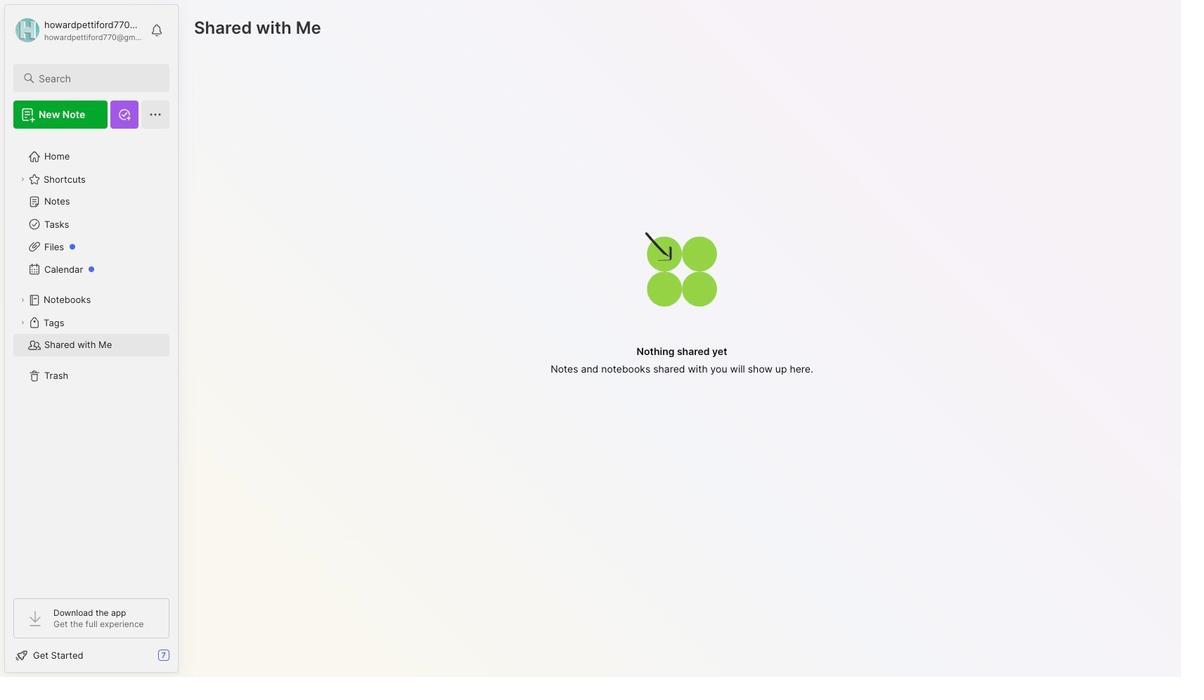 Task type: vqa. For each thing, say whether or not it's contained in the screenshot.
tree
yes



Task type: locate. For each thing, give the bounding box(es) containing it.
expand notebooks image
[[18, 296, 27, 305]]

tree
[[5, 137, 178, 586]]

Account field
[[13, 16, 143, 44]]

click to collapse image
[[178, 651, 188, 668]]

expand tags image
[[18, 319, 27, 327]]

None search field
[[39, 70, 157, 87]]

Search text field
[[39, 72, 157, 85]]



Task type: describe. For each thing, give the bounding box(es) containing it.
none search field inside main "element"
[[39, 70, 157, 87]]

main element
[[0, 0, 183, 677]]

tree inside main "element"
[[5, 137, 178, 586]]

Help and Learning task checklist field
[[5, 644, 178, 667]]



